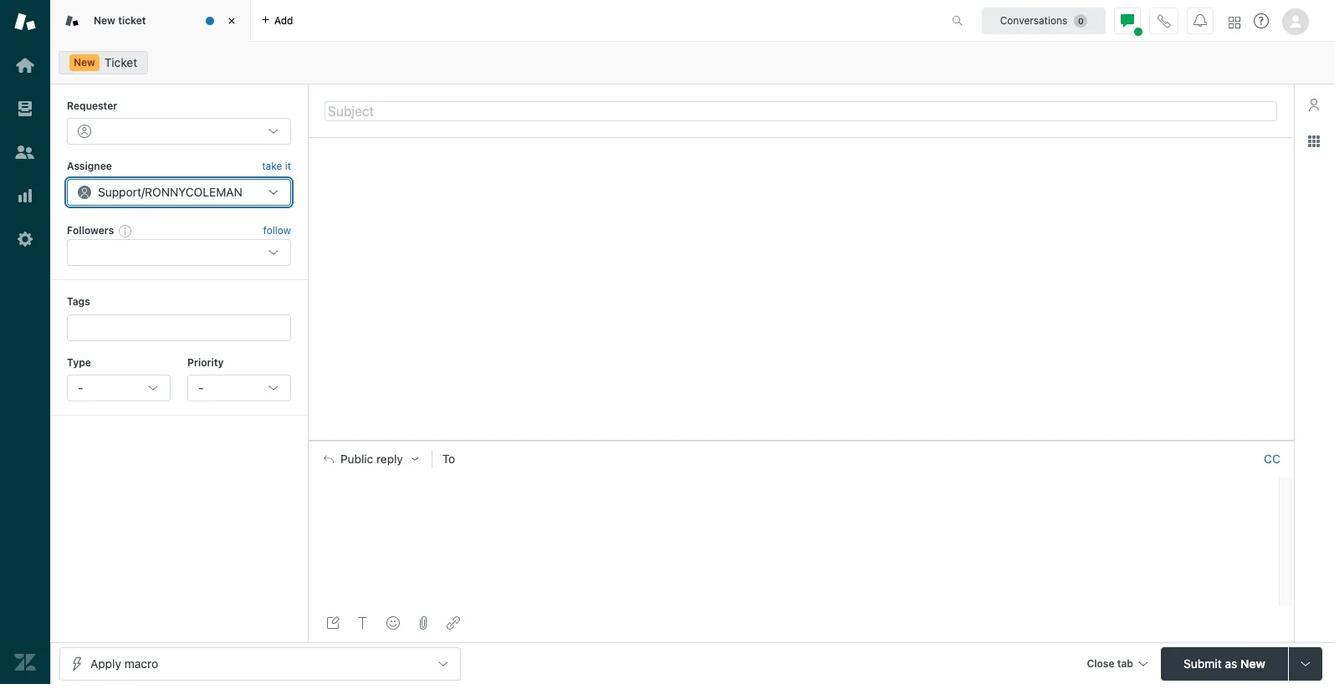 Task type: locate. For each thing, give the bounding box(es) containing it.
tags
[[67, 295, 90, 308]]

public reply
[[340, 452, 403, 466]]

-
[[78, 381, 83, 395], [198, 381, 204, 395]]

macro
[[124, 656, 158, 670]]

add link (cmd k) image
[[447, 617, 460, 630]]

new inside tab
[[94, 14, 115, 27]]

new for new ticket
[[94, 14, 115, 27]]

- button down the priority
[[187, 375, 291, 401]]

new inside secondary "element"
[[74, 56, 95, 69]]

add button
[[251, 0, 303, 41]]

customer context image
[[1308, 98, 1321, 111]]

cc
[[1264, 452, 1281, 466]]

- button for priority
[[187, 375, 291, 401]]

- down type
[[78, 381, 83, 395]]

new left ticket
[[74, 56, 95, 69]]

take it
[[262, 160, 291, 173]]

new right as
[[1241, 656, 1266, 670]]

button displays agent's chat status as online. image
[[1121, 14, 1134, 27]]

draft mode image
[[326, 617, 340, 630]]

- down the priority
[[198, 381, 204, 395]]

reporting image
[[14, 185, 36, 207]]

0 vertical spatial new
[[94, 14, 115, 27]]

/
[[141, 185, 145, 199]]

format text image
[[356, 617, 370, 630]]

priority
[[187, 356, 224, 369]]

followers
[[67, 224, 114, 237]]

secondary element
[[50, 46, 1334, 79]]

- button
[[67, 375, 171, 401], [187, 375, 291, 401]]

close
[[1087, 657, 1115, 670]]

assignee
[[67, 160, 112, 173]]

1 horizontal spatial - button
[[187, 375, 291, 401]]

conversations button
[[982, 7, 1106, 34]]

tab
[[1117, 657, 1134, 670]]

Subject field
[[325, 101, 1277, 121]]

new left "ticket"
[[94, 14, 115, 27]]

1 - button from the left
[[67, 375, 171, 401]]

get started image
[[14, 54, 36, 76]]

- button for type
[[67, 375, 171, 401]]

insert emojis image
[[386, 617, 400, 630]]

2 - button from the left
[[187, 375, 291, 401]]

0 horizontal spatial - button
[[67, 375, 171, 401]]

take it button
[[262, 158, 291, 175]]

1 - from the left
[[78, 381, 83, 395]]

1 horizontal spatial -
[[198, 381, 204, 395]]

- button down type
[[67, 375, 171, 401]]

2 - from the left
[[198, 381, 204, 395]]

tabs tab list
[[50, 0, 934, 42]]

main element
[[0, 0, 50, 684]]

new ticket
[[94, 14, 146, 27]]

1 vertical spatial new
[[74, 56, 95, 69]]

new
[[94, 14, 115, 27], [74, 56, 95, 69], [1241, 656, 1266, 670]]

zendesk image
[[14, 652, 36, 673]]

0 horizontal spatial -
[[78, 381, 83, 395]]



Task type: vqa. For each thing, say whether or not it's contained in the screenshot.
Apply
yes



Task type: describe. For each thing, give the bounding box(es) containing it.
new for new
[[74, 56, 95, 69]]

minimize composer image
[[794, 434, 808, 447]]

close tab
[[1087, 657, 1134, 670]]

info on adding followers image
[[119, 224, 132, 238]]

ticket
[[104, 55, 137, 69]]

reply
[[376, 452, 403, 466]]

requester
[[67, 100, 117, 112]]

public reply button
[[309, 442, 431, 477]]

support
[[98, 185, 141, 199]]

zendesk products image
[[1229, 16, 1241, 28]]

close tab button
[[1079, 647, 1154, 683]]

get help image
[[1254, 13, 1269, 28]]

submit as new
[[1184, 656, 1266, 670]]

new ticket tab
[[50, 0, 251, 42]]

conversations
[[1000, 14, 1068, 26]]

ticket
[[118, 14, 146, 27]]

it
[[285, 160, 291, 173]]

as
[[1225, 656, 1237, 670]]

add
[[274, 14, 293, 26]]

submit
[[1184, 656, 1222, 670]]

type
[[67, 356, 91, 369]]

- for type
[[78, 381, 83, 395]]

notifications image
[[1194, 14, 1207, 27]]

tags element
[[67, 314, 291, 341]]

support / ronnycoleman
[[98, 185, 242, 199]]

apply
[[90, 656, 121, 670]]

assignee element
[[67, 179, 291, 206]]

add attachment image
[[417, 617, 430, 630]]

follow button
[[263, 223, 291, 238]]

apps image
[[1308, 135, 1321, 148]]

- for priority
[[198, 381, 204, 395]]

take
[[262, 160, 282, 173]]

zendesk support image
[[14, 11, 36, 33]]

2 vertical spatial new
[[1241, 656, 1266, 670]]

admin image
[[14, 228, 36, 250]]

follow
[[263, 224, 291, 237]]

customers image
[[14, 141, 36, 163]]

cc button
[[1264, 452, 1281, 467]]

followers element
[[67, 239, 291, 266]]

displays possible ticket submission types image
[[1299, 657, 1313, 670]]

apply macro
[[90, 656, 158, 670]]

public
[[340, 452, 373, 466]]

requester element
[[67, 118, 291, 145]]

close image
[[223, 13, 240, 29]]

ronnycoleman
[[145, 185, 242, 199]]

views image
[[14, 98, 36, 120]]

to
[[442, 452, 455, 466]]



